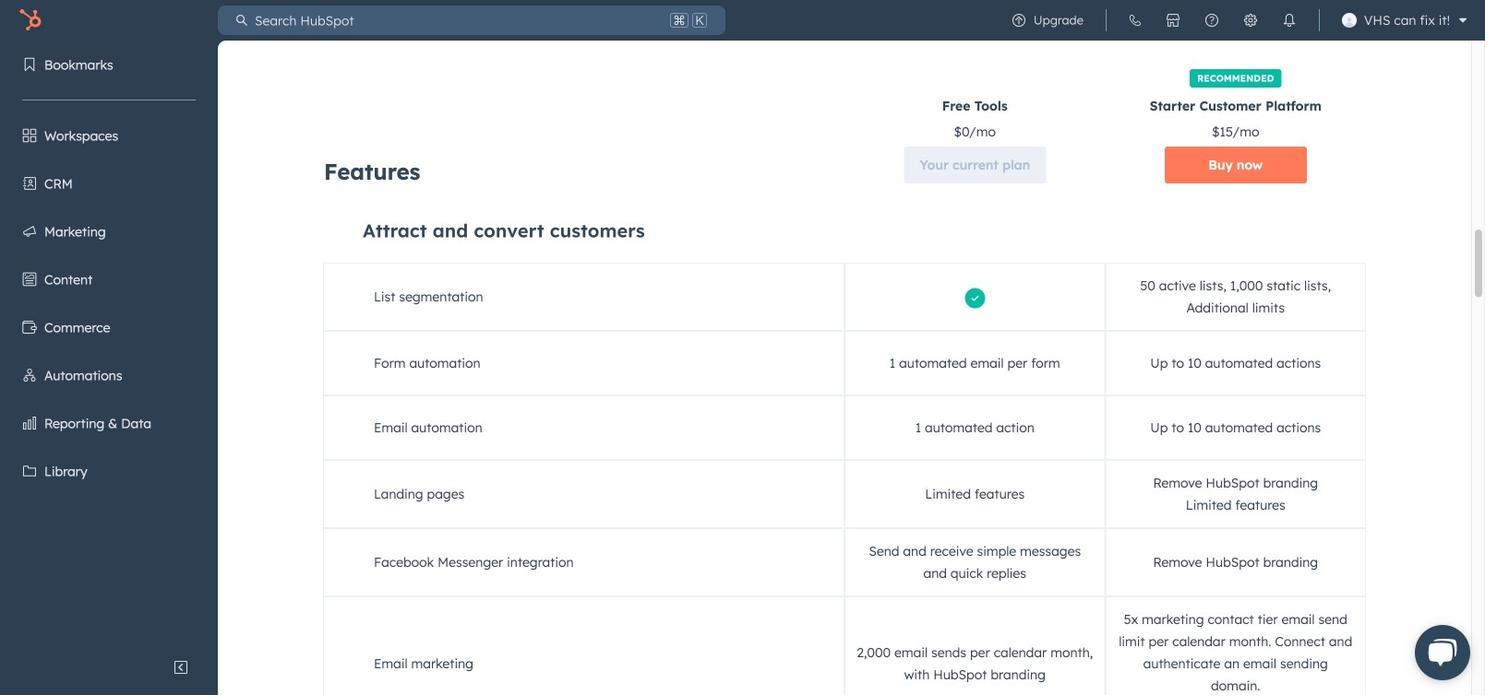 Task type: locate. For each thing, give the bounding box(es) containing it.
menu
[[1000, 0, 1474, 41], [0, 41, 218, 650]]

terry turtle image
[[1342, 13, 1357, 28]]

settings image
[[1243, 13, 1258, 28]]

help image
[[1204, 13, 1219, 28]]

0 horizontal spatial menu
[[0, 41, 218, 650]]



Task type: describe. For each thing, give the bounding box(es) containing it.
Search HubSpot search field
[[247, 6, 666, 35]]

marketplaces image
[[1166, 13, 1180, 28]]

notifications image
[[1282, 13, 1297, 28]]

bookmarks image
[[22, 57, 37, 72]]

1 horizontal spatial menu
[[1000, 0, 1474, 41]]



Task type: vqa. For each thing, say whether or not it's contained in the screenshot.
option
no



